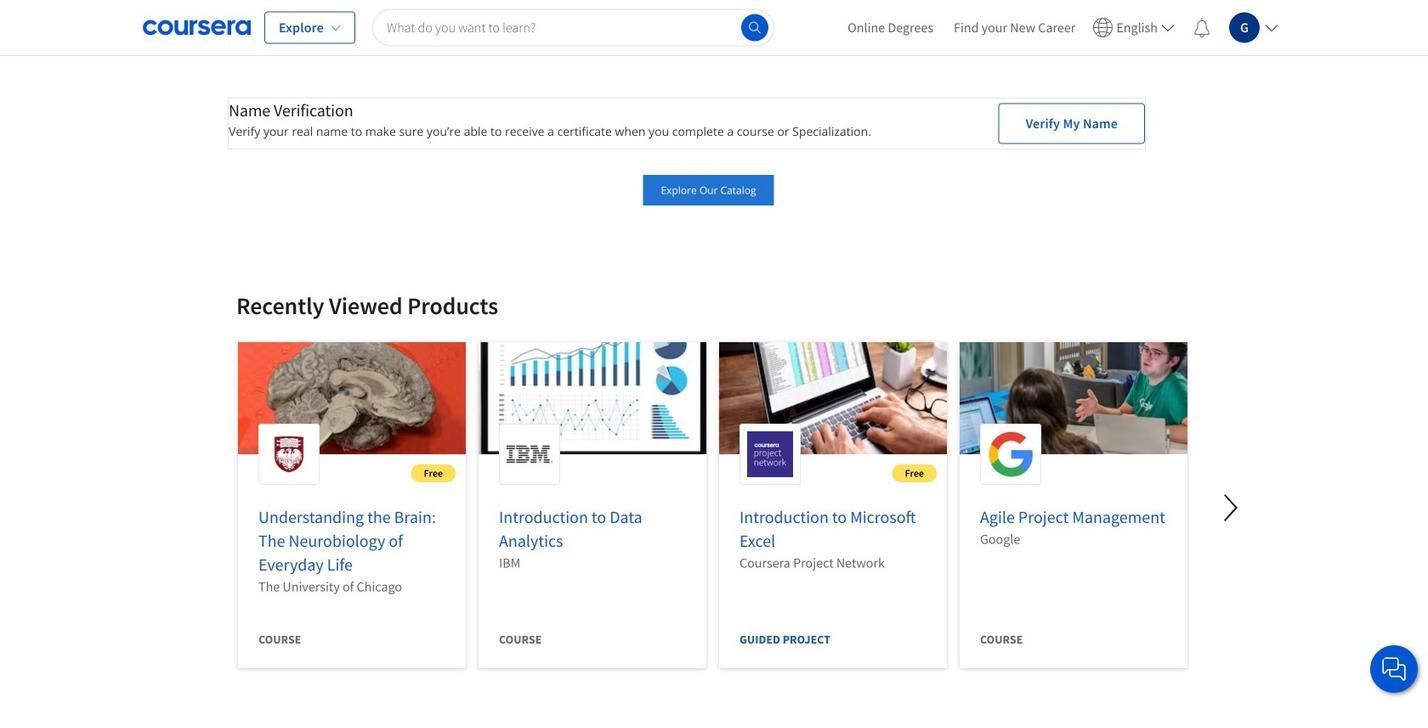 Task type: describe. For each thing, give the bounding box(es) containing it.
coursera image
[[143, 14, 251, 41]]



Task type: vqa. For each thing, say whether or not it's contained in the screenshot.
Launch your career 'Link'
no



Task type: locate. For each thing, give the bounding box(es) containing it.
What do you want to learn? text field
[[372, 9, 774, 46]]

None search field
[[372, 9, 774, 46]]

next slide image
[[1211, 488, 1251, 529]]

recently viewed products carousel element
[[228, 240, 1428, 704]]



